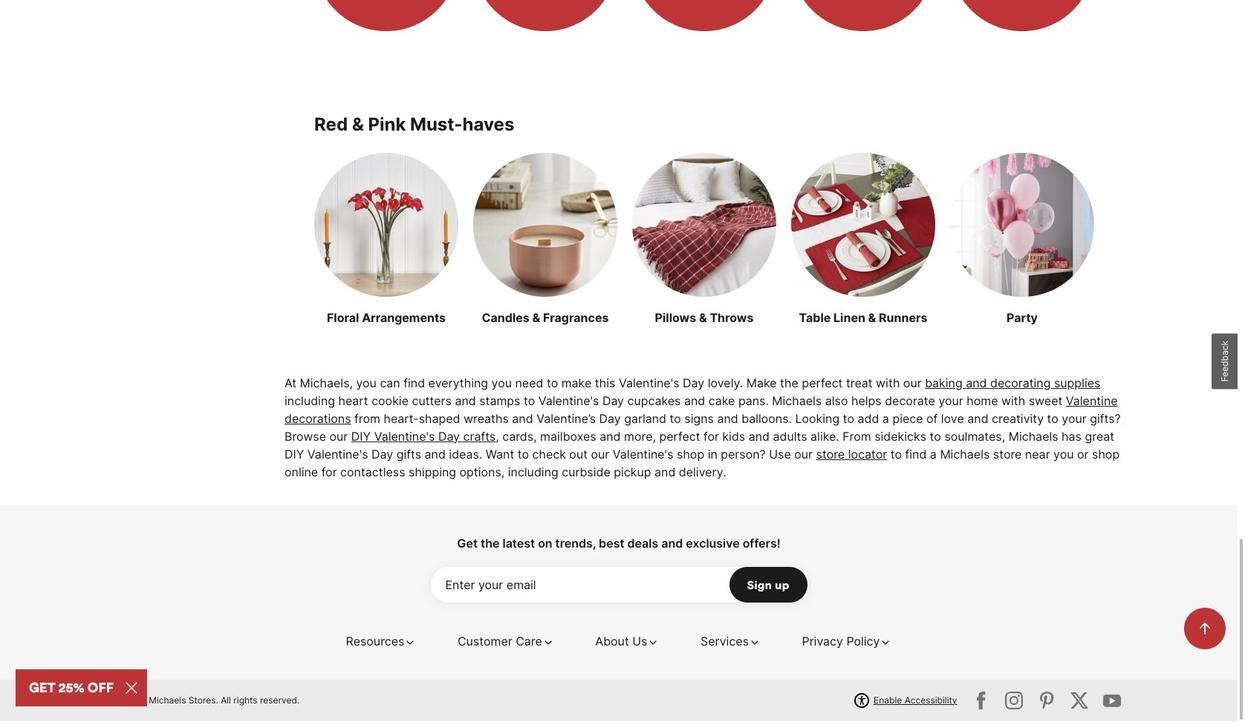 Task type: describe. For each thing, give the bounding box(es) containing it.
find inside at michaels, you can find everything you need to make this valentine's day lovely. make the perfect treat with our baking and decorating supplies including heart cookie cutters and stamps to valentine's day cupcakes and cake pans. michaels also helps decorate your home with sweet
[[404, 376, 425, 391]]

day down shaped
[[438, 430, 460, 445]]

privacy
[[802, 635, 843, 650]]

and right deals
[[661, 537, 683, 552]]

pillows & throws image
[[632, 154, 776, 298]]

and up 'cards,'
[[512, 412, 533, 427]]

table linen & runners image
[[791, 154, 935, 298]]

adults
[[773, 430, 807, 445]]

browse
[[285, 430, 326, 445]]

for inside , cards, mailboxes and more, perfect for kids and adults alike. from sidekicks to soulmates, michaels has great diy valentine's day gifts and ideas. want to check out our valentine's shop in person? use our
[[704, 430, 719, 445]]

soulmates,
[[945, 430, 1005, 445]]

rights
[[234, 696, 257, 707]]

candles & fragrances link
[[473, 154, 617, 327]]

0 horizontal spatial you
[[356, 376, 377, 391]]

$15 - $25 image
[[632, 0, 776, 32]]

you for at michaels, you can find everything you need to make this valentine's day lovely. make the perfect treat with our baking and decorating supplies including heart cookie cutters and stamps to valentine's day cupcakes and cake pans. michaels also helps decorate your home with sweet
[[491, 376, 512, 391]]

ideas.
[[449, 448, 482, 463]]

at michaels, you can find everything you need to make this valentine's day lovely. make the perfect treat with our baking and decorating supplies including heart cookie cutters and stamps to valentine's day cupcakes and cake pans. michaels also helps decorate your home with sweet
[[285, 376, 1101, 409]]

and up shipping
[[425, 448, 446, 463]]

valentine decorations
[[285, 394, 1118, 427]]

our down 'adults'
[[794, 448, 813, 463]]

michaels inside , cards, mailboxes and more, perfect for kids and adults alike. from sidekicks to soulmates, michaels has great diy valentine's day gifts and ideas. want to check out our valentine's shop in person? use our
[[1009, 430, 1058, 445]]

also
[[825, 394, 848, 409]]

1 vertical spatial with
[[1002, 394, 1025, 409]]

youtube image
[[1100, 690, 1124, 714]]

this
[[595, 376, 615, 391]]

linen
[[834, 311, 866, 326]]

lovely.
[[708, 376, 743, 391]]

pans.
[[738, 394, 769, 409]]

1 horizontal spatial diy
[[351, 430, 371, 445]]

person?
[[721, 448, 766, 463]]

store inside to find a michaels store near you or shop online for contactless shipping options, including curbside pickup and delivery.
[[993, 448, 1022, 463]]

table linen & runners link
[[791, 154, 935, 327]]

valentine decorations link
[[285, 394, 1118, 427]]

party image
[[950, 154, 1094, 298]]

to down sweet
[[1047, 412, 1059, 427]]

and down cake
[[717, 412, 738, 427]]

valentine's
[[537, 412, 596, 427]]

shaped
[[419, 412, 460, 427]]

piece
[[893, 412, 923, 427]]

resources button
[[346, 634, 416, 651]]

& inside "link"
[[868, 311, 876, 326]]

cupcakes
[[627, 394, 681, 409]]

red & pink must-haves
[[314, 114, 514, 136]]

trends,
[[555, 537, 596, 552]]

including inside to find a michaels store near you or shop online for contactless shipping options, including curbside pickup and delivery.
[[508, 466, 559, 480]]

enable accessibility
[[874, 696, 957, 707]]

throws
[[710, 311, 754, 326]]

day down this
[[602, 394, 624, 409]]

floral arrangements link
[[314, 154, 458, 327]]

deals
[[627, 537, 658, 552]]

© 2024 michaels stores. all rights reserved.
[[114, 696, 300, 707]]

must-
[[410, 114, 462, 136]]

pink
[[368, 114, 406, 136]]

helps
[[851, 394, 882, 409]]

make
[[561, 376, 592, 391]]

supplies
[[1054, 376, 1101, 391]]

sweet
[[1029, 394, 1063, 409]]

signs
[[684, 412, 714, 427]]

near
[[1025, 448, 1050, 463]]

pillows & throws link
[[632, 154, 776, 327]]

baking and decorating supplies link
[[925, 376, 1101, 391]]

stores.
[[189, 696, 218, 707]]

and down everything
[[455, 394, 476, 409]]

great
[[1085, 430, 1114, 445]]

valentine's down more,
[[613, 448, 674, 463]]

all
[[221, 696, 231, 707]]

and down "balloons."
[[749, 430, 770, 445]]

enable
[[874, 696, 902, 707]]

& for pink
[[352, 114, 364, 136]]

decorate
[[885, 394, 935, 409]]

options,
[[460, 466, 505, 480]]

table
[[799, 311, 831, 326]]

decorating
[[990, 376, 1051, 391]]

shop inside , cards, mailboxes and more, perfect for kids and adults alike. from sidekicks to soulmates, michaels has great diy valentine's day gifts and ideas. want to check out our valentine's shop in person? use our
[[677, 448, 704, 463]]

to down 'cards,'
[[518, 448, 529, 463]]

valentine's up cupcakes on the right of page
[[619, 376, 680, 391]]

best
[[599, 537, 624, 552]]

alike.
[[811, 430, 839, 445]]

0 horizontal spatial the
[[481, 537, 500, 552]]

michaels right 2024
[[149, 696, 186, 707]]

customer
[[458, 635, 512, 650]]

shipping
[[409, 466, 456, 480]]

gifts
[[397, 448, 421, 463]]

use
[[769, 448, 791, 463]]

love
[[941, 412, 964, 427]]

valentine's down 'browse'
[[307, 448, 368, 463]]

services button
[[701, 634, 761, 651]]

our inside the from heart-shaped wreaths and valentine's day garland to signs and balloons. looking to add a piece of love and creativity to your gifts? browse our
[[330, 430, 348, 445]]

reserved.
[[260, 696, 300, 707]]

valentine's up valentine's
[[538, 394, 599, 409]]

add
[[858, 412, 879, 427]]

in
[[708, 448, 718, 463]]

you for to find a michaels store near you or shop online for contactless shipping options, including curbside pickup and delivery.
[[1054, 448, 1074, 463]]

candles & fragrances
[[482, 311, 609, 326]]

sidekicks
[[875, 430, 927, 445]]

sign
[[747, 579, 772, 593]]

latest
[[503, 537, 535, 552]]

customer care button
[[458, 634, 554, 651]]

day up valentine decorations
[[683, 376, 704, 391]]

michaels inside at michaels, you can find everything you need to make this valentine's day lovely. make the perfect treat with our baking and decorating supplies including heart cookie cutters and stamps to valentine's day cupcakes and cake pans. michaels also helps decorate your home with sweet
[[772, 394, 822, 409]]

candles
[[482, 311, 530, 326]]

day inside the from heart-shaped wreaths and valentine's day garland to signs and balloons. looking to add a piece of love and creativity to your gifts? browse our
[[599, 412, 621, 427]]

a inside the from heart-shaped wreaths and valentine's day garland to signs and balloons. looking to add a piece of love and creativity to your gifts? browse our
[[883, 412, 889, 427]]

shop inside to find a michaels store near you or shop online for contactless shipping options, including curbside pickup and delivery.
[[1092, 448, 1120, 463]]

our inside at michaels, you can find everything you need to make this valentine's day lovely. make the perfect treat with our baking and decorating supplies including heart cookie cutters and stamps to valentine's day cupcakes and cake pans. michaels also helps decorate your home with sweet
[[903, 376, 922, 391]]

& for fragrances
[[532, 311, 540, 326]]

0 vertical spatial with
[[876, 376, 900, 391]]

get the latest on trends, best deals and exclusive offers!
[[457, 537, 781, 552]]

find inside to find a michaels store near you or shop online for contactless shipping options, including curbside pickup and delivery.
[[905, 448, 927, 463]]

from
[[843, 430, 871, 445]]

to down need
[[524, 394, 535, 409]]

heart
[[338, 394, 368, 409]]

care
[[516, 635, 542, 650]]

heart-
[[384, 412, 419, 427]]

valentine's down the heart-
[[374, 430, 435, 445]]

runners
[[879, 311, 928, 326]]

about us
[[595, 635, 647, 650]]

perfect inside , cards, mailboxes and more, perfect for kids and adults alike. from sidekicks to soulmates, michaels has great diy valentine's day gifts and ideas. want to check out our valentine's shop in person? use our
[[659, 430, 700, 445]]



Task type: vqa. For each thing, say whether or not it's contained in the screenshot.
the bottom with
yes



Task type: locate. For each thing, give the bounding box(es) containing it.
cutters
[[412, 394, 452, 409]]

michaels down soulmates,
[[940, 448, 990, 463]]

for right online
[[321, 466, 337, 480]]

1 horizontal spatial twitter image
[[1068, 690, 1091, 714]]

from heart-shaped wreaths and valentine's day garland to signs and balloons. looking to add a piece of love and creativity to your gifts? browse our
[[285, 412, 1121, 445]]

and left more,
[[600, 430, 621, 445]]

to
[[547, 376, 558, 391], [524, 394, 535, 409], [670, 412, 681, 427], [843, 412, 854, 427], [1047, 412, 1059, 427], [930, 430, 941, 445], [518, 448, 529, 463], [891, 448, 902, 463]]

1 vertical spatial including
[[508, 466, 559, 480]]

at
[[285, 376, 297, 391]]

candles & fragrances image
[[473, 154, 617, 298]]

&
[[352, 114, 364, 136], [532, 311, 540, 326], [699, 311, 707, 326], [868, 311, 876, 326]]

table linen & runners
[[799, 311, 928, 326]]

baking
[[925, 376, 963, 391]]

for inside to find a michaels store near you or shop online for contactless shipping options, including curbside pickup and delivery.
[[321, 466, 337, 480]]

1 vertical spatial the
[[481, 537, 500, 552]]

1 horizontal spatial the
[[780, 376, 799, 391]]

want
[[486, 448, 514, 463]]

gifts?
[[1090, 412, 1121, 427]]

0 horizontal spatial twitter image
[[970, 690, 993, 714]]

and inside to find a michaels store near you or shop online for contactless shipping options, including curbside pickup and delivery.
[[655, 466, 676, 480]]

diy inside , cards, mailboxes and more, perfect for kids and adults alike. from sidekicks to soulmates, michaels has great diy valentine's day gifts and ideas. want to check out our valentine's shop in person? use our
[[285, 448, 304, 463]]

party link
[[950, 154, 1094, 327]]

1 twitter image from the left
[[1035, 690, 1059, 714]]

including up decorations
[[285, 394, 335, 409]]

diy valentine's day crafts link
[[351, 430, 496, 445]]

accessibility
[[905, 696, 957, 707]]

day inside , cards, mailboxes and more, perfect for kids and adults alike. from sidekicks to soulmates, michaels has great diy valentine's day gifts and ideas. want to check out our valentine's shop in person? use our
[[372, 448, 393, 463]]

can
[[380, 376, 400, 391]]

party
[[1007, 311, 1038, 326]]

1 vertical spatial find
[[905, 448, 927, 463]]

$5 - $15 image
[[473, 0, 617, 32]]

to down sidekicks
[[891, 448, 902, 463]]

0 horizontal spatial for
[[321, 466, 337, 480]]

fragrances
[[543, 311, 609, 326]]

including
[[285, 394, 335, 409], [508, 466, 559, 480]]

1 horizontal spatial shop
[[1092, 448, 1120, 463]]

1 vertical spatial diy
[[285, 448, 304, 463]]

store left the near
[[993, 448, 1022, 463]]

perfect up the also
[[802, 376, 843, 391]]

to inside to find a michaels store near you or shop online for contactless shipping options, including curbside pickup and delivery.
[[891, 448, 902, 463]]

michaels inside to find a michaels store near you or shop online for contactless shipping options, including curbside pickup and delivery.
[[940, 448, 990, 463]]

looking
[[795, 412, 840, 427]]

0 horizontal spatial store
[[816, 448, 845, 463]]

you up stamps
[[491, 376, 512, 391]]

delivery.
[[679, 466, 726, 480]]

your inside the from heart-shaped wreaths and valentine's day garland to signs and balloons. looking to add a piece of love and creativity to your gifts? browse our
[[1062, 412, 1087, 427]]

garland
[[624, 412, 666, 427]]

1 horizontal spatial twitter image
[[1002, 690, 1026, 714]]

about
[[595, 635, 629, 650]]

your up the 'has'
[[1062, 412, 1087, 427]]

wreaths
[[464, 412, 509, 427]]

including inside at michaels, you can find everything you need to make this valentine's day lovely. make the perfect treat with our baking and decorating supplies including heart cookie cutters and stamps to valentine's day cupcakes and cake pans. michaels also helps decorate your home with sweet
[[285, 394, 335, 409]]

you
[[356, 376, 377, 391], [491, 376, 512, 391], [1054, 448, 1074, 463]]

1 vertical spatial a
[[930, 448, 937, 463]]

find right can
[[404, 376, 425, 391]]

the right make
[[780, 376, 799, 391]]

0 horizontal spatial including
[[285, 394, 335, 409]]

0 vertical spatial your
[[939, 394, 963, 409]]

online
[[285, 466, 318, 480]]

0 vertical spatial the
[[780, 376, 799, 391]]

treat
[[846, 376, 873, 391]]

1 horizontal spatial your
[[1062, 412, 1087, 427]]

red
[[314, 114, 348, 136]]

a down of
[[930, 448, 937, 463]]

1 horizontal spatial find
[[905, 448, 927, 463]]

contactless
[[340, 466, 405, 480]]

michaels up looking
[[772, 394, 822, 409]]

diy down from
[[351, 430, 371, 445]]

you inside to find a michaels store near you or shop online for contactless shipping options, including curbside pickup and delivery.
[[1054, 448, 1074, 463]]

you left "or"
[[1054, 448, 1074, 463]]

diy up online
[[285, 448, 304, 463]]

pickup
[[614, 466, 651, 480]]

out
[[569, 448, 588, 463]]

to left the signs in the right of the page
[[670, 412, 681, 427]]

michaels
[[772, 394, 822, 409], [1009, 430, 1058, 445], [940, 448, 990, 463], [149, 696, 186, 707]]

more,
[[624, 430, 656, 445]]

from
[[354, 412, 380, 427]]

offers!
[[743, 537, 781, 552]]

decorations
[[285, 412, 351, 427]]

0 vertical spatial a
[[883, 412, 889, 427]]

shop down great
[[1092, 448, 1120, 463]]

0 horizontal spatial with
[[876, 376, 900, 391]]

0 horizontal spatial your
[[939, 394, 963, 409]]

the right get
[[481, 537, 500, 552]]

find down sidekicks
[[905, 448, 927, 463]]

floral
[[327, 311, 359, 326]]

to right need
[[547, 376, 558, 391]]

& right candles
[[532, 311, 540, 326]]

shop up delivery.
[[677, 448, 704, 463]]

1 twitter image from the left
[[970, 690, 993, 714]]

has
[[1062, 430, 1082, 445]]

1 horizontal spatial with
[[1002, 394, 1025, 409]]

cookie
[[372, 394, 409, 409]]

pillows & throws
[[655, 311, 754, 326]]

home
[[967, 394, 998, 409]]

& right the linen
[[868, 311, 876, 326]]

to down of
[[930, 430, 941, 445]]

kids
[[722, 430, 745, 445]]

0 horizontal spatial shop
[[677, 448, 704, 463]]

0 vertical spatial diy
[[351, 430, 371, 445]]

day left garland
[[599, 412, 621, 427]]

floral arrangements image
[[314, 154, 458, 298]]

your inside at michaels, you can find everything you need to make this valentine's day lovely. make the perfect treat with our baking and decorating supplies including heart cookie cutters and stamps to valentine's day cupcakes and cake pans. michaels also helps decorate your home with sweet
[[939, 394, 963, 409]]

the
[[780, 376, 799, 391], [481, 537, 500, 552]]

us
[[632, 635, 647, 650]]

our up decorate
[[903, 376, 922, 391]]

1 horizontal spatial for
[[704, 430, 719, 445]]

valentine
[[1066, 394, 1118, 409]]

under $5 image
[[314, 0, 458, 32]]

and
[[966, 376, 987, 391], [455, 394, 476, 409], [684, 394, 705, 409], [512, 412, 533, 427], [717, 412, 738, 427], [968, 412, 989, 427], [600, 430, 621, 445], [749, 430, 770, 445], [425, 448, 446, 463], [655, 466, 676, 480], [661, 537, 683, 552]]

for
[[704, 430, 719, 445], [321, 466, 337, 480]]

a
[[883, 412, 889, 427], [930, 448, 937, 463]]

,
[[496, 430, 499, 445]]

services
[[701, 635, 749, 650]]

michaels up the near
[[1009, 430, 1058, 445]]

policy
[[847, 635, 880, 650]]

or
[[1077, 448, 1089, 463]]

sign up button
[[729, 568, 807, 604]]

resources
[[346, 635, 405, 650]]

store down alike.
[[816, 448, 845, 463]]

, cards, mailboxes and more, perfect for kids and adults alike. from sidekicks to soulmates, michaels has great diy valentine's day gifts and ideas. want to check out our valentine's shop in person? use our
[[285, 430, 1114, 463]]

2 twitter image from the left
[[1068, 690, 1091, 714]]

you up heart
[[356, 376, 377, 391]]

balloons.
[[742, 412, 792, 427]]

0 horizontal spatial find
[[404, 376, 425, 391]]

1 vertical spatial perfect
[[659, 430, 700, 445]]

store
[[816, 448, 845, 463], [993, 448, 1022, 463]]

$50 and up image
[[950, 0, 1094, 32]]

and up home
[[966, 376, 987, 391]]

©
[[114, 696, 122, 707]]

2 shop from the left
[[1092, 448, 1120, 463]]

1 horizontal spatial perfect
[[802, 376, 843, 391]]

to find a michaels store near you or shop online for contactless shipping options, including curbside pickup and delivery.
[[285, 448, 1120, 480]]

including down check
[[508, 466, 559, 480]]

0 vertical spatial including
[[285, 394, 335, 409]]

curbside
[[562, 466, 611, 480]]

and up soulmates,
[[968, 412, 989, 427]]

0 horizontal spatial a
[[883, 412, 889, 427]]

for up in
[[704, 430, 719, 445]]

1 horizontal spatial a
[[930, 448, 937, 463]]

0 horizontal spatial twitter image
[[1035, 690, 1059, 714]]

$25 - $50 image
[[791, 0, 935, 32]]

a right add
[[883, 412, 889, 427]]

1 horizontal spatial you
[[491, 376, 512, 391]]

1 vertical spatial for
[[321, 466, 337, 480]]

Enter your email field
[[431, 568, 807, 604]]

sign up
[[747, 579, 789, 593]]

locator
[[848, 448, 887, 463]]

and up the signs in the right of the page
[[684, 394, 705, 409]]

privacy policy button
[[802, 634, 892, 651]]

perfect down the signs in the right of the page
[[659, 430, 700, 445]]

1 vertical spatial your
[[1062, 412, 1087, 427]]

1 shop from the left
[[677, 448, 704, 463]]

0 vertical spatial find
[[404, 376, 425, 391]]

1 horizontal spatial store
[[993, 448, 1022, 463]]

a inside to find a michaels store near you or shop online for contactless shipping options, including curbside pickup and delivery.
[[930, 448, 937, 463]]

to up from
[[843, 412, 854, 427]]

your up love
[[939, 394, 963, 409]]

find
[[404, 376, 425, 391], [905, 448, 927, 463]]

0 vertical spatial for
[[704, 430, 719, 445]]

0 horizontal spatial diy
[[285, 448, 304, 463]]

with up helps
[[876, 376, 900, 391]]

& for throws
[[699, 311, 707, 326]]

1 store from the left
[[816, 448, 845, 463]]

0 vertical spatial perfect
[[802, 376, 843, 391]]

& right red
[[352, 114, 364, 136]]

cards,
[[502, 430, 537, 445]]

and right pickup
[[655, 466, 676, 480]]

get
[[457, 537, 478, 552]]

make
[[746, 376, 777, 391]]

perfect inside at michaels, you can find everything you need to make this valentine's day lovely. make the perfect treat with our baking and decorating supplies including heart cookie cutters and stamps to valentine's day cupcakes and cake pans. michaels also helps decorate your home with sweet
[[802, 376, 843, 391]]

2 horizontal spatial you
[[1054, 448, 1074, 463]]

2 twitter image from the left
[[1002, 690, 1026, 714]]

store locator
[[816, 448, 887, 463]]

& right pillows
[[699, 311, 707, 326]]

your
[[939, 394, 963, 409], [1062, 412, 1087, 427]]

the inside at michaels, you can find everything you need to make this valentine's day lovely. make the perfect treat with our baking and decorating supplies including heart cookie cutters and stamps to valentine's day cupcakes and cake pans. michaels also helps decorate your home with sweet
[[780, 376, 799, 391]]

2 store from the left
[[993, 448, 1022, 463]]

day up contactless
[[372, 448, 393, 463]]

our right out
[[591, 448, 609, 463]]

twitter image
[[970, 690, 993, 714], [1002, 690, 1026, 714]]

privacy policy
[[802, 635, 880, 650]]

our down decorations
[[330, 430, 348, 445]]

0 horizontal spatial perfect
[[659, 430, 700, 445]]

1 horizontal spatial including
[[508, 466, 559, 480]]

with down baking and decorating supplies link
[[1002, 394, 1025, 409]]

twitter image
[[1035, 690, 1059, 714], [1068, 690, 1091, 714]]

customer care
[[458, 635, 542, 650]]

of
[[926, 412, 938, 427]]



